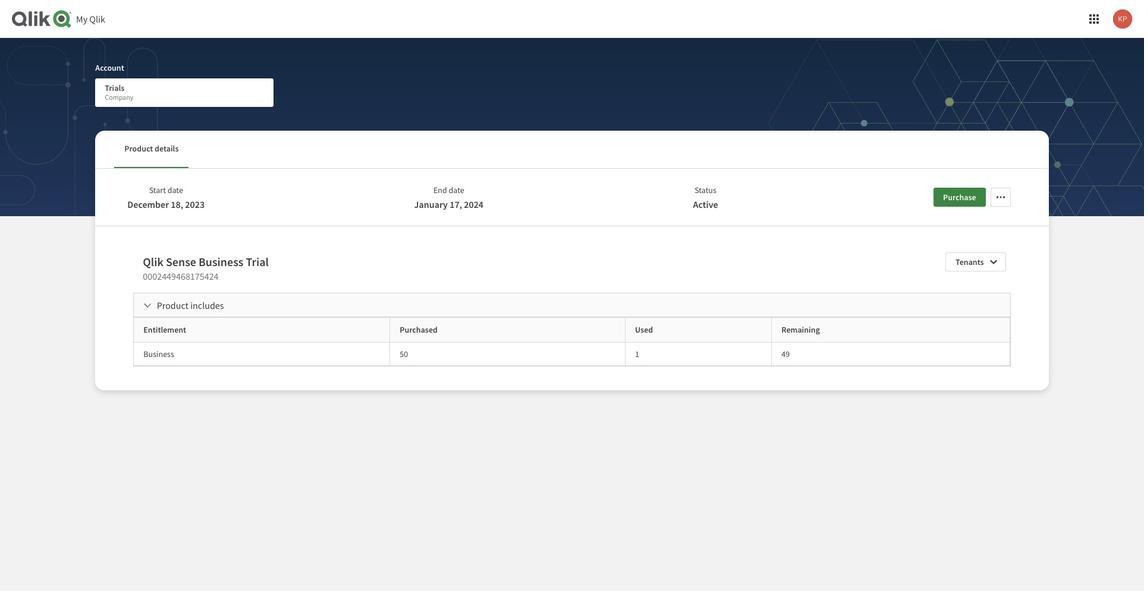 Task type: vqa. For each thing, say whether or not it's contained in the screenshot.
Partner ID Set partner ID
no



Task type: locate. For each thing, give the bounding box(es) containing it.
my qlik
[[76, 13, 105, 25]]

qlik inside qlik sense business trial 0002449468175424
[[143, 255, 164, 269]]

purchased
[[400, 325, 438, 336]]

qlik right my
[[89, 13, 105, 25]]

50
[[400, 349, 408, 360]]

business inside capabilities element
[[144, 349, 174, 360]]

business left trial
[[199, 255, 244, 269]]

0 vertical spatial product
[[125, 144, 153, 154]]

trials company
[[105, 83, 133, 102]]

product inside dropdown button
[[157, 300, 189, 312]]

0 horizontal spatial business
[[144, 349, 174, 360]]

purchase
[[943, 192, 977, 203]]

0 horizontal spatial product
[[125, 144, 153, 154]]

product includes region
[[134, 318, 1010, 367]]

product details
[[125, 144, 179, 154]]

product details button
[[114, 131, 189, 168]]

1 date from the left
[[168, 185, 183, 196]]

1
[[635, 349, 639, 360]]

product includes button
[[134, 294, 1010, 318]]

december 18, 2023
[[127, 199, 205, 211]]

product includes
[[157, 300, 224, 312]]

start date
[[149, 185, 183, 196]]

1 horizontal spatial qlik
[[143, 255, 164, 269]]

company
[[105, 93, 133, 102]]

1 horizontal spatial date
[[449, 185, 464, 196]]

1 vertical spatial product
[[157, 300, 189, 312]]

business
[[199, 255, 244, 269], [144, 349, 174, 360]]

my
[[76, 13, 88, 25]]

0 vertical spatial business
[[199, 255, 244, 269]]

1 vertical spatial qlik
[[143, 255, 164, 269]]

entitlement
[[144, 325, 186, 336]]

1 vertical spatial business
[[144, 349, 174, 360]]

kendall parks image
[[1114, 10, 1133, 29]]

date up 18,
[[168, 185, 183, 196]]

product up 'entitlement'
[[157, 300, 189, 312]]

qlik left sense
[[143, 255, 164, 269]]

business inside qlik sense business trial 0002449468175424
[[199, 255, 244, 269]]

date
[[168, 185, 183, 196], [449, 185, 464, 196]]

tenants button
[[946, 253, 1006, 272]]

qlik sense business trial 0002449468175424
[[143, 255, 269, 283]]

product
[[125, 144, 153, 154], [157, 300, 189, 312]]

1 horizontal spatial business
[[199, 255, 244, 269]]

date up 17,
[[449, 185, 464, 196]]

0 horizontal spatial qlik
[[89, 13, 105, 25]]

details
[[155, 144, 179, 154]]

business down 'entitlement'
[[144, 349, 174, 360]]

qlik
[[89, 13, 105, 25], [143, 255, 164, 269]]

december
[[127, 199, 169, 211]]

remaining
[[782, 325, 820, 336]]

1 horizontal spatial product
[[157, 300, 189, 312]]

product left 'details'
[[125, 144, 153, 154]]

product inside 'button'
[[125, 144, 153, 154]]

0 horizontal spatial date
[[168, 185, 183, 196]]

2 date from the left
[[449, 185, 464, 196]]

start
[[149, 185, 166, 196]]



Task type: describe. For each thing, give the bounding box(es) containing it.
2023
[[185, 199, 205, 211]]

january 17, 2024
[[414, 199, 484, 211]]

trial
[[246, 255, 269, 269]]

used
[[635, 325, 653, 336]]

49
[[782, 349, 790, 360]]

end
[[434, 185, 447, 196]]

purchase link
[[934, 188, 986, 207]]

date for 17,
[[449, 185, 464, 196]]

january
[[414, 199, 448, 211]]

capabilities element
[[134, 318, 1010, 366]]

sense
[[166, 255, 196, 269]]

0002449468175424
[[143, 271, 219, 283]]

17,
[[450, 199, 462, 211]]

18,
[[171, 199, 183, 211]]

tenants
[[956, 257, 984, 268]]

status
[[695, 185, 717, 196]]

includes
[[190, 300, 224, 312]]

product for company
[[125, 144, 153, 154]]

trials
[[105, 83, 125, 93]]

date for 18,
[[168, 185, 183, 196]]

2024
[[464, 199, 484, 211]]

product for sense
[[157, 300, 189, 312]]

active
[[693, 199, 718, 211]]

0 vertical spatial qlik
[[89, 13, 105, 25]]

end date
[[434, 185, 464, 196]]



